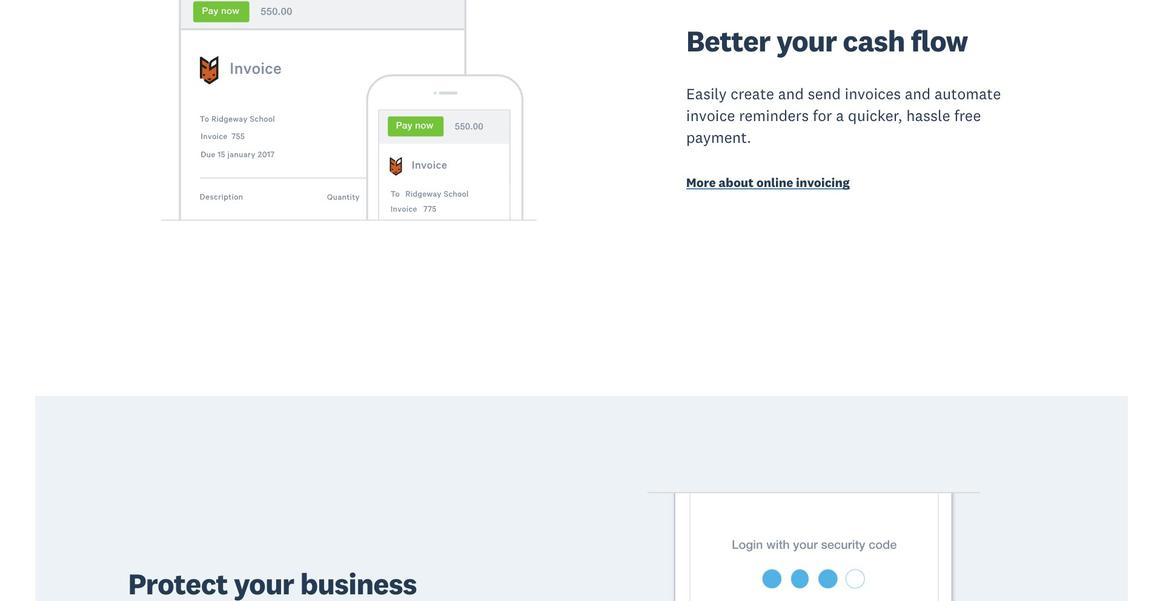 Task type: locate. For each thing, give the bounding box(es) containing it.
1 horizontal spatial and
[[905, 84, 931, 104]]

free
[[954, 106, 981, 125]]

and
[[778, 84, 804, 104], [905, 84, 931, 104]]

and up "reminders"
[[778, 84, 804, 104]]

reminders
[[739, 106, 809, 125]]

better your cash flow
[[686, 22, 968, 59]]

and up the hassle
[[905, 84, 931, 104]]

the xero mobile app shows a screen asking a user to log in with their security code for an additional layer of security. image
[[593, 447, 1035, 602], [593, 447, 1035, 602]]

a desktop and mobile screen showing you can create and send invoices from your device with xero's cloud accounting. image
[[128, 0, 570, 328], [128, 0, 570, 328]]

1 and from the left
[[778, 84, 804, 104]]

invoice
[[686, 106, 735, 125]]

quicker,
[[848, 106, 903, 125]]

automate
[[935, 84, 1001, 104]]

invoicing
[[796, 174, 850, 191]]

send
[[808, 84, 841, 104]]

easily create and send invoices and automate invoice reminders for a quicker, hassle free payment.
[[686, 84, 1001, 147]]

0 horizontal spatial and
[[778, 84, 804, 104]]

cash
[[843, 22, 905, 59]]

more
[[686, 174, 716, 191]]



Task type: describe. For each thing, give the bounding box(es) containing it.
easily
[[686, 84, 727, 104]]

better
[[686, 22, 771, 59]]

payment.
[[686, 128, 752, 147]]

more about online invoicing
[[686, 174, 850, 191]]

2 and from the left
[[905, 84, 931, 104]]

invoices
[[845, 84, 901, 104]]

about
[[719, 174, 754, 191]]

your
[[777, 22, 837, 59]]

hassle
[[907, 106, 951, 125]]

create
[[731, 84, 774, 104]]

more about online invoicing link
[[686, 174, 1035, 194]]

for
[[813, 106, 832, 125]]

online
[[757, 174, 793, 191]]

a
[[836, 106, 844, 125]]

flow
[[911, 22, 968, 59]]



Task type: vqa. For each thing, say whether or not it's contained in the screenshot.
the Plans from $15 per month link
no



